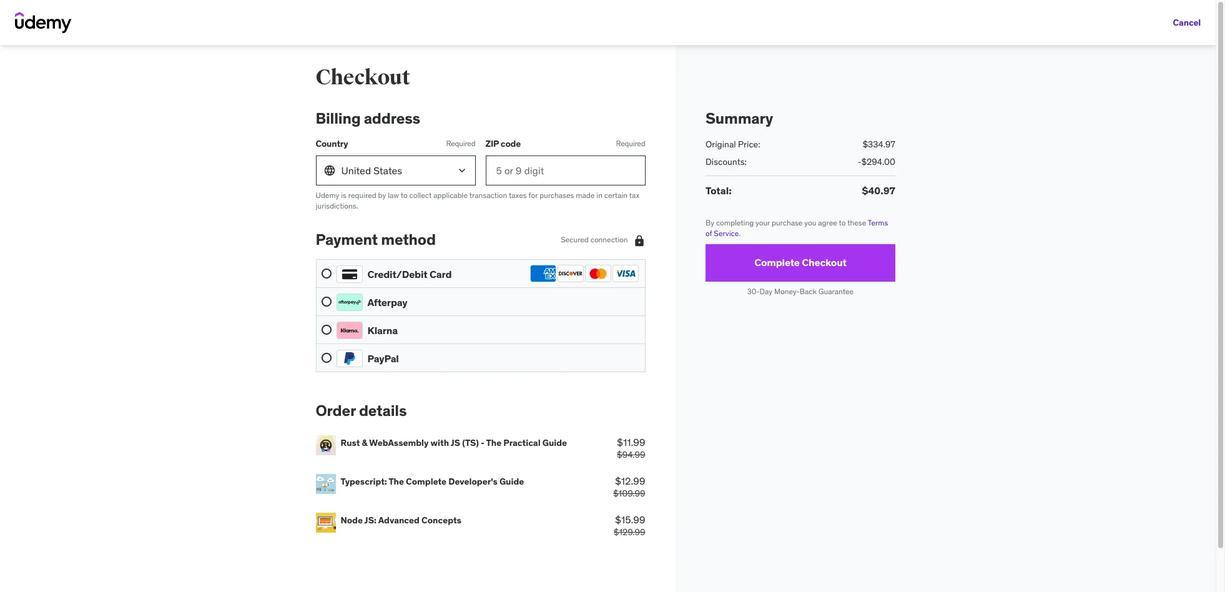 Task type: describe. For each thing, give the bounding box(es) containing it.
$109.99
[[614, 488, 646, 499]]

paypal
[[368, 352, 399, 365]]

buyables image for $15.99
[[316, 513, 336, 533]]

1 horizontal spatial guide
[[543, 437, 567, 449]]

law
[[388, 190, 399, 200]]

card
[[430, 268, 452, 280]]

js:
[[365, 515, 377, 526]]

concepts
[[422, 515, 462, 526]]

$11.99
[[617, 436, 646, 449]]

$12.99 $109.99
[[614, 475, 646, 499]]

terms of service link
[[706, 218, 888, 238]]

original price:
[[706, 139, 760, 150]]

$294.00
[[862, 156, 896, 167]]

udemy
[[316, 190, 339, 200]]

billing address element
[[316, 109, 646, 211]]

order details
[[316, 401, 407, 421]]

developer's
[[449, 476, 498, 487]]

collect
[[410, 190, 432, 200]]

udemy is required by law to collect applicable transaction taxes for purchases made in certain tax jurisdictions.
[[316, 190, 640, 210]]

of
[[706, 229, 712, 238]]

zip code
[[486, 138, 521, 150]]

afterpay button
[[321, 293, 640, 311]]

$40.97
[[862, 184, 896, 197]]

$11.99 $94.99
[[617, 436, 646, 461]]

0 horizontal spatial guide
[[500, 476, 524, 487]]

.
[[739, 229, 741, 238]]

guarantee
[[819, 287, 854, 296]]

klarna image
[[336, 322, 363, 339]]

discover image
[[558, 265, 584, 283]]

order
[[316, 401, 356, 421]]

cancel button
[[1174, 10, 1201, 35]]

rust & webassembly with js (ts) - the practical guide
[[341, 437, 567, 449]]

by
[[706, 218, 714, 227]]

code
[[501, 138, 521, 150]]

afterpay
[[368, 296, 408, 308]]

purchase
[[772, 218, 803, 227]]

jurisdictions.
[[316, 201, 358, 210]]

typescript: the complete developer's guide
[[341, 476, 524, 487]]

credit/debit
[[368, 268, 428, 280]]

$129.99
[[614, 527, 646, 538]]

required
[[348, 190, 377, 200]]

udemy image
[[15, 12, 72, 33]]

5 or 9 digit text field
[[486, 155, 646, 185]]

completing
[[716, 218, 754, 227]]

address
[[364, 109, 420, 128]]

total:
[[706, 184, 732, 197]]

1 vertical spatial the
[[389, 476, 404, 487]]

- $294.00
[[858, 156, 896, 167]]

by
[[378, 190, 386, 200]]

$15.99
[[615, 514, 646, 526]]

back
[[800, 287, 817, 296]]

country
[[316, 138, 348, 150]]

you
[[805, 218, 816, 227]]

agree
[[818, 218, 837, 227]]

summary element
[[706, 109, 896, 198]]

$334.97
[[863, 139, 896, 150]]

service
[[714, 229, 739, 238]]

applicable
[[434, 190, 468, 200]]

js
[[451, 437, 461, 449]]

afterpay image
[[336, 294, 363, 311]]

rust
[[341, 437, 360, 449]]

secured
[[561, 235, 589, 245]]

payment
[[316, 230, 378, 250]]

$12.99
[[615, 475, 646, 487]]

complete checkout
[[754, 256, 847, 269]]

cancel
[[1174, 17, 1201, 28]]

paypal button
[[321, 349, 640, 367]]

complete inside complete checkout button
[[754, 256, 800, 269]]

connection
[[591, 235, 628, 245]]

credit/debit card button
[[321, 265, 640, 283]]



Task type: vqa. For each thing, say whether or not it's contained in the screenshot.
(TS)
yes



Task type: locate. For each thing, give the bounding box(es) containing it.
&
[[362, 437, 368, 449]]

billing
[[316, 109, 361, 128]]

klarna
[[368, 324, 398, 336]]

1 vertical spatial -
[[481, 437, 485, 449]]

node
[[341, 515, 363, 526]]

0 vertical spatial buyables image
[[316, 435, 336, 455]]

amex image
[[530, 265, 556, 283]]

complete up money-
[[754, 256, 800, 269]]

to
[[401, 190, 408, 200], [839, 218, 846, 227]]

1 buyables image from the top
[[316, 435, 336, 455]]

- inside order details element
[[481, 437, 485, 449]]

checkout up billing address
[[316, 64, 410, 91]]

$94.99
[[617, 449, 646, 461]]

original
[[706, 139, 736, 150]]

0 vertical spatial checkout
[[316, 64, 410, 91]]

small image
[[633, 234, 646, 247]]

1 vertical spatial buyables image
[[316, 474, 336, 494]]

details
[[359, 401, 407, 421]]

certain
[[605, 190, 628, 200]]

card image
[[336, 266, 363, 283]]

buyables image left node
[[316, 513, 336, 533]]

made
[[576, 190, 595, 200]]

day
[[760, 287, 773, 296]]

0 horizontal spatial to
[[401, 190, 408, 200]]

required for country
[[446, 139, 476, 148]]

in
[[597, 190, 603, 200]]

checkout inside complete checkout button
[[802, 256, 847, 269]]

0 horizontal spatial complete
[[406, 476, 447, 487]]

paypal image
[[336, 350, 363, 367]]

1 horizontal spatial complete
[[754, 256, 800, 269]]

with
[[431, 437, 449, 449]]

buyables image left rust
[[316, 435, 336, 455]]

by completing your purchase you agree to these
[[706, 218, 868, 227]]

method
[[381, 230, 436, 250]]

buyables image left typescript: in the left of the page
[[316, 474, 336, 494]]

zip
[[486, 138, 499, 150]]

1 vertical spatial guide
[[500, 476, 524, 487]]

webassembly
[[369, 437, 429, 449]]

complete inside order details element
[[406, 476, 447, 487]]

0 vertical spatial -
[[858, 156, 862, 167]]

complete down with
[[406, 476, 447, 487]]

buyables image
[[316, 435, 336, 455], [316, 474, 336, 494], [316, 513, 336, 533]]

discounts:
[[706, 156, 747, 167]]

$15.99 $129.99
[[614, 514, 646, 538]]

node js: advanced concepts
[[341, 515, 462, 526]]

2 vertical spatial buyables image
[[316, 513, 336, 533]]

klarna button
[[321, 321, 640, 339]]

0 vertical spatial the
[[486, 437, 502, 449]]

payment method element
[[316, 230, 646, 372]]

1 horizontal spatial required
[[616, 139, 646, 148]]

2 buyables image from the top
[[316, 474, 336, 494]]

complete checkout button
[[706, 244, 896, 282]]

guide right practical
[[543, 437, 567, 449]]

for
[[529, 190, 538, 200]]

1 required from the left
[[446, 139, 476, 148]]

buyables image for $12.99
[[316, 474, 336, 494]]

required
[[446, 139, 476, 148], [616, 139, 646, 148]]

1 horizontal spatial -
[[858, 156, 862, 167]]

these
[[848, 218, 866, 227]]

summary
[[706, 109, 773, 128]]

1 horizontal spatial the
[[486, 437, 502, 449]]

tax
[[630, 190, 640, 200]]

- inside summary element
[[858, 156, 862, 167]]

mastercard image
[[585, 265, 611, 283]]

advanced
[[378, 515, 420, 526]]

3 buyables image from the top
[[316, 513, 336, 533]]

is
[[341, 190, 347, 200]]

(ts)
[[462, 437, 479, 449]]

payment method
[[316, 230, 436, 250]]

1 horizontal spatial checkout
[[802, 256, 847, 269]]

0 vertical spatial to
[[401, 190, 408, 200]]

terms
[[868, 218, 888, 227]]

0 horizontal spatial required
[[446, 139, 476, 148]]

secured connection
[[561, 235, 628, 245]]

0 vertical spatial complete
[[754, 256, 800, 269]]

buyables image for $11.99
[[316, 435, 336, 455]]

the
[[486, 437, 502, 449], [389, 476, 404, 487]]

credit/debit card
[[368, 268, 452, 280]]

0 horizontal spatial -
[[481, 437, 485, 449]]

transaction
[[470, 190, 507, 200]]

30-
[[747, 287, 760, 296]]

the right (ts)
[[486, 437, 502, 449]]

checkout up guarantee
[[802, 256, 847, 269]]

1 horizontal spatial to
[[839, 218, 846, 227]]

your
[[756, 218, 770, 227]]

checkout
[[316, 64, 410, 91], [802, 256, 847, 269]]

order details element
[[316, 401, 646, 544]]

required left zip
[[446, 139, 476, 148]]

terms of service
[[706, 218, 888, 238]]

2 required from the left
[[616, 139, 646, 148]]

price:
[[738, 139, 760, 150]]

typescript:
[[341, 476, 387, 487]]

required up tax
[[616, 139, 646, 148]]

1 vertical spatial checkout
[[802, 256, 847, 269]]

complete
[[754, 256, 800, 269], [406, 476, 447, 487]]

30-day money-back guarantee
[[747, 287, 854, 296]]

to inside the udemy is required by law to collect applicable transaction taxes for purchases made in certain tax jurisdictions.
[[401, 190, 408, 200]]

0 horizontal spatial checkout
[[316, 64, 410, 91]]

the right typescript: in the left of the page
[[389, 476, 404, 487]]

to left these on the right
[[839, 218, 846, 227]]

1 vertical spatial complete
[[406, 476, 447, 487]]

billing address
[[316, 109, 420, 128]]

to right law
[[401, 190, 408, 200]]

0 vertical spatial guide
[[543, 437, 567, 449]]

guide right developer's
[[500, 476, 524, 487]]

required for zip code
[[616, 139, 646, 148]]

1 vertical spatial to
[[839, 218, 846, 227]]

money-
[[774, 287, 800, 296]]

taxes
[[509, 190, 527, 200]]

0 horizontal spatial the
[[389, 476, 404, 487]]

practical
[[504, 437, 541, 449]]

-
[[858, 156, 862, 167], [481, 437, 485, 449]]

visa image
[[613, 265, 639, 283]]

purchases
[[540, 190, 574, 200]]



